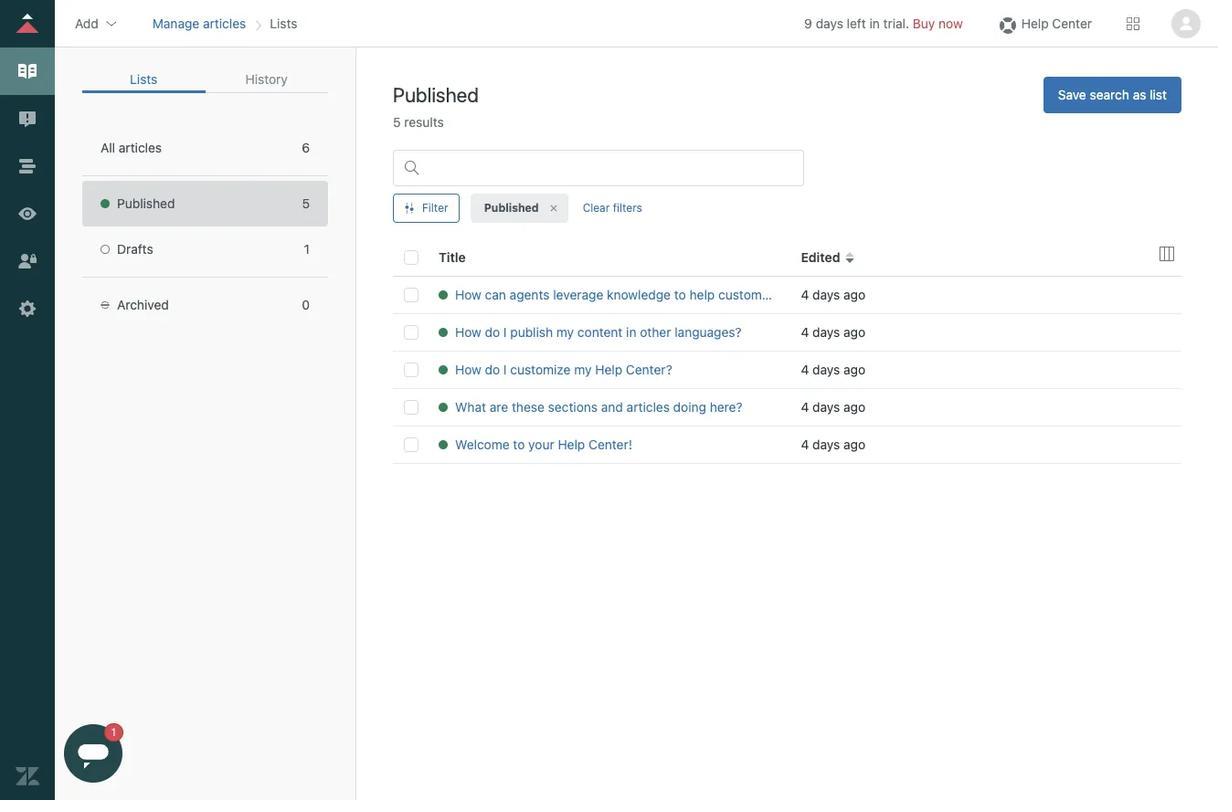 Task type: locate. For each thing, give the bounding box(es) containing it.
how do i customize my help center? link
[[439, 361, 779, 379]]

1 horizontal spatial lists
[[270, 15, 297, 31]]

how left "publish"
[[455, 324, 481, 340]]

published up results
[[393, 83, 479, 107]]

how can agents leverage knowledge to help customers?
[[455, 287, 787, 302]]

articles right all
[[119, 140, 162, 155]]

my
[[556, 324, 574, 340], [574, 362, 592, 377]]

title
[[439, 249, 466, 265]]

filter
[[422, 201, 448, 215]]

articles
[[203, 15, 246, 31], [119, 140, 162, 155], [627, 399, 670, 415]]

help center
[[1021, 15, 1092, 31]]

my inside how do i customize my help center? link
[[574, 362, 592, 377]]

search
[[1090, 87, 1129, 102]]

customize design image
[[16, 202, 39, 226]]

1 vertical spatial to
[[513, 437, 525, 452]]

what
[[455, 399, 486, 415]]

i for publish
[[503, 324, 507, 340]]

5 up 1
[[302, 196, 310, 211]]

articles for all articles
[[119, 140, 162, 155]]

how for how do i publish my content in other languages?
[[455, 324, 481, 340]]

clear
[[583, 201, 610, 215]]

4 for other
[[801, 324, 809, 340]]

show and hide columns image
[[1160, 247, 1174, 261]]

my for help
[[574, 362, 592, 377]]

help down how do i publish my content in other languages? link
[[595, 362, 622, 377]]

1 how from the top
[[455, 287, 481, 302]]

are
[[490, 399, 508, 415]]

2 vertical spatial how
[[455, 362, 481, 377]]

0 vertical spatial how
[[455, 287, 481, 302]]

add
[[75, 15, 98, 31]]

0 horizontal spatial in
[[626, 324, 636, 340]]

ago for customers?
[[843, 287, 865, 302]]

left
[[847, 15, 866, 31]]

days for how do i publish my content in other languages?
[[812, 324, 840, 340]]

help
[[1021, 15, 1049, 31], [595, 362, 622, 377], [558, 437, 585, 452]]

4 ago from the top
[[843, 399, 865, 415]]

i inside how do i customize my help center? link
[[503, 362, 507, 377]]

ago for other
[[843, 324, 865, 340]]

2 horizontal spatial help
[[1021, 15, 1049, 31]]

archived
[[117, 297, 169, 313]]

help left center
[[1021, 15, 1049, 31]]

published
[[393, 83, 479, 107], [117, 196, 175, 211], [484, 201, 539, 215]]

can
[[485, 287, 506, 302]]

navigation containing manage articles
[[149, 10, 301, 37]]

0 vertical spatial my
[[556, 324, 574, 340]]

lists up the history
[[270, 15, 297, 31]]

0 vertical spatial lists
[[270, 15, 297, 31]]

0 vertical spatial i
[[503, 324, 507, 340]]

0
[[302, 297, 310, 313]]

navigation
[[149, 10, 301, 37]]

1 vertical spatial lists
[[130, 71, 157, 87]]

2 how from the top
[[455, 324, 481, 340]]

my right "publish"
[[556, 324, 574, 340]]

4 4 from the top
[[801, 399, 809, 415]]

to left your
[[513, 437, 525, 452]]

1 vertical spatial 5
[[302, 196, 310, 211]]

published left remove icon
[[484, 201, 539, 215]]

1 horizontal spatial articles
[[203, 15, 246, 31]]

these
[[512, 399, 544, 415]]

0 vertical spatial articles
[[203, 15, 246, 31]]

all
[[101, 140, 115, 155]]

1 horizontal spatial in
[[869, 15, 880, 31]]

how can agents leverage knowledge to help customers? link
[[439, 286, 787, 304]]

9
[[804, 15, 812, 31]]

zendesk products image
[[1127, 17, 1139, 30]]

i left "publish"
[[503, 324, 507, 340]]

welcome to your help center!
[[455, 437, 632, 452]]

agents
[[510, 287, 550, 302]]

welcome
[[455, 437, 510, 452]]

to left help
[[674, 287, 686, 302]]

2 vertical spatial help
[[558, 437, 585, 452]]

in right left
[[869, 15, 880, 31]]

0 horizontal spatial articles
[[119, 140, 162, 155]]

3 how from the top
[[455, 362, 481, 377]]

lists link
[[82, 66, 205, 93]]

i
[[503, 324, 507, 340], [503, 362, 507, 377]]

customize
[[510, 362, 571, 377]]

edited button
[[801, 249, 855, 267]]

0 vertical spatial do
[[485, 324, 500, 340]]

languages?
[[675, 324, 742, 340]]

2 do from the top
[[485, 362, 500, 377]]

0 horizontal spatial to
[[513, 437, 525, 452]]

1 vertical spatial my
[[574, 362, 592, 377]]

4 4 days ago from the top
[[801, 399, 865, 415]]

2 ago from the top
[[843, 324, 865, 340]]

0 vertical spatial help
[[1021, 15, 1049, 31]]

my up sections
[[574, 362, 592, 377]]

4 days ago
[[801, 287, 865, 302], [801, 324, 865, 340], [801, 362, 865, 377], [801, 399, 865, 415], [801, 437, 865, 452]]

1 horizontal spatial to
[[674, 287, 686, 302]]

1 vertical spatial how
[[455, 324, 481, 340]]

2 i from the top
[[503, 362, 507, 377]]

i inside how do i publish my content in other languages? link
[[503, 324, 507, 340]]

publish
[[510, 324, 553, 340]]

5 left results
[[393, 114, 401, 130]]

1 horizontal spatial help
[[595, 362, 622, 377]]

articles right and
[[627, 399, 670, 415]]

4
[[801, 287, 809, 302], [801, 324, 809, 340], [801, 362, 809, 377], [801, 399, 809, 415], [801, 437, 809, 452]]

lists down manage
[[130, 71, 157, 87]]

how for how do i customize my help center?
[[455, 362, 481, 377]]

save
[[1058, 87, 1086, 102]]

5 results
[[393, 114, 444, 130]]

i for customize
[[503, 362, 507, 377]]

4 for here?
[[801, 399, 809, 415]]

my inside how do i publish my content in other languages? link
[[556, 324, 574, 340]]

manage articles link
[[152, 15, 246, 31]]

5
[[393, 114, 401, 130], [302, 196, 310, 211]]

save search as list button
[[1043, 77, 1181, 113]]

user permissions image
[[16, 249, 39, 273]]

1 ago from the top
[[843, 287, 865, 302]]

as
[[1133, 87, 1146, 102]]

1 vertical spatial do
[[485, 362, 500, 377]]

1 vertical spatial articles
[[119, 140, 162, 155]]

welcome to your help center! link
[[439, 436, 779, 454]]

manage articles
[[152, 15, 246, 31]]

2 4 days ago from the top
[[801, 324, 865, 340]]

center!
[[589, 437, 632, 452]]

1 i from the top
[[503, 324, 507, 340]]

6
[[302, 140, 310, 155]]

1 vertical spatial i
[[503, 362, 507, 377]]

1 4 from the top
[[801, 287, 809, 302]]

how
[[455, 287, 481, 302], [455, 324, 481, 340], [455, 362, 481, 377]]

help center button
[[990, 10, 1097, 37]]

days for how can agents leverage knowledge to help customers?
[[812, 287, 840, 302]]

0 horizontal spatial 5
[[302, 196, 310, 211]]

do up are
[[485, 362, 500, 377]]

5 4 days ago from the top
[[801, 437, 865, 452]]

i left customize
[[503, 362, 507, 377]]

how left can
[[455, 287, 481, 302]]

content
[[577, 324, 623, 340]]

3 4 from the top
[[801, 362, 809, 377]]

zendesk image
[[16, 765, 39, 789]]

2 4 from the top
[[801, 324, 809, 340]]

do down can
[[485, 324, 500, 340]]

lists
[[270, 15, 297, 31], [130, 71, 157, 87]]

center?
[[626, 362, 672, 377]]

do
[[485, 324, 500, 340], [485, 362, 500, 377]]

published up drafts
[[117, 196, 175, 211]]

articles right manage
[[203, 15, 246, 31]]

1 4 days ago from the top
[[801, 287, 865, 302]]

save search as list
[[1058, 87, 1167, 102]]

2 vertical spatial articles
[[627, 399, 670, 415]]

5 4 from the top
[[801, 437, 809, 452]]

days
[[816, 15, 843, 31], [812, 287, 840, 302], [812, 324, 840, 340], [812, 362, 840, 377], [812, 399, 840, 415], [812, 437, 840, 452]]

to
[[674, 287, 686, 302], [513, 437, 525, 452]]

how up what
[[455, 362, 481, 377]]

1
[[304, 241, 310, 257]]

0 vertical spatial 5
[[393, 114, 401, 130]]

what are these sections and articles doing here?
[[455, 399, 742, 415]]

in
[[869, 15, 880, 31], [626, 324, 636, 340]]

1 vertical spatial in
[[626, 324, 636, 340]]

days for how do i customize my help center?
[[812, 362, 840, 377]]

arrange content image
[[16, 154, 39, 178]]

1 do from the top
[[485, 324, 500, 340]]

4 for customers?
[[801, 287, 809, 302]]

help right your
[[558, 437, 585, 452]]

trial.
[[883, 15, 909, 31]]

ago
[[843, 287, 865, 302], [843, 324, 865, 340], [843, 362, 865, 377], [843, 399, 865, 415], [843, 437, 865, 452]]

1 horizontal spatial 5
[[393, 114, 401, 130]]

0 vertical spatial in
[[869, 15, 880, 31]]

clear filters
[[583, 201, 642, 215]]

in left other
[[626, 324, 636, 340]]

0 horizontal spatial help
[[558, 437, 585, 452]]

2 horizontal spatial published
[[484, 201, 539, 215]]



Task type: describe. For each thing, give the bounding box(es) containing it.
1 vertical spatial help
[[595, 362, 622, 377]]

3 4 days ago from the top
[[801, 362, 865, 377]]

help inside 'button'
[[1021, 15, 1049, 31]]

what are these sections and articles doing here? link
[[439, 398, 779, 417]]

9 days left in trial. buy now
[[804, 15, 963, 31]]

how do i publish my content in other languages? link
[[439, 323, 779, 342]]

days for welcome to your help center!
[[812, 437, 840, 452]]

manage articles image
[[16, 59, 39, 83]]

add button
[[69, 10, 124, 37]]

5 for 5 results
[[393, 114, 401, 130]]

and
[[601, 399, 623, 415]]

how do i publish my content in other languages?
[[455, 324, 742, 340]]

filter button
[[393, 194, 459, 223]]

your
[[528, 437, 554, 452]]

all articles
[[101, 140, 162, 155]]

results
[[404, 114, 444, 130]]

other
[[640, 324, 671, 340]]

drafts
[[117, 241, 153, 257]]

moderate content image
[[16, 107, 39, 131]]

buy
[[913, 15, 935, 31]]

5 for 5
[[302, 196, 310, 211]]

help
[[689, 287, 715, 302]]

history link
[[205, 66, 328, 93]]

remove image
[[548, 203, 559, 214]]

now
[[939, 15, 963, 31]]

0 vertical spatial to
[[674, 287, 686, 302]]

list
[[1150, 87, 1167, 102]]

my for content
[[556, 324, 574, 340]]

do for publish
[[485, 324, 500, 340]]

do for customize
[[485, 362, 500, 377]]

manage
[[152, 15, 199, 31]]

sections
[[548, 399, 598, 415]]

how for how can agents leverage knowledge to help customers?
[[455, 287, 481, 302]]

leverage
[[553, 287, 603, 302]]

ago for here?
[[843, 399, 865, 415]]

here?
[[710, 399, 742, 415]]

5 ago from the top
[[843, 437, 865, 452]]

1 horizontal spatial published
[[393, 83, 479, 107]]

0 horizontal spatial lists
[[130, 71, 157, 87]]

4 days ago for other
[[801, 324, 865, 340]]

edited
[[801, 249, 840, 265]]

knowledge
[[607, 287, 671, 302]]

customers?
[[718, 287, 787, 302]]

filters
[[613, 201, 642, 215]]

center
[[1052, 15, 1092, 31]]

articles for manage articles
[[203, 15, 246, 31]]

how do i customize my help center?
[[455, 362, 672, 377]]

4 days ago for here?
[[801, 399, 865, 415]]

history
[[245, 71, 288, 87]]

0 horizontal spatial published
[[117, 196, 175, 211]]

doing
[[673, 399, 706, 415]]

days for what are these sections and articles doing here?
[[812, 399, 840, 415]]

2 horizontal spatial articles
[[627, 399, 670, 415]]

settings image
[[16, 297, 39, 321]]

4 days ago for customers?
[[801, 287, 865, 302]]

3 ago from the top
[[843, 362, 865, 377]]

clear filters button
[[572, 194, 653, 223]]



Task type: vqa. For each thing, say whether or not it's contained in the screenshot.
'ago' associated with customers?
yes



